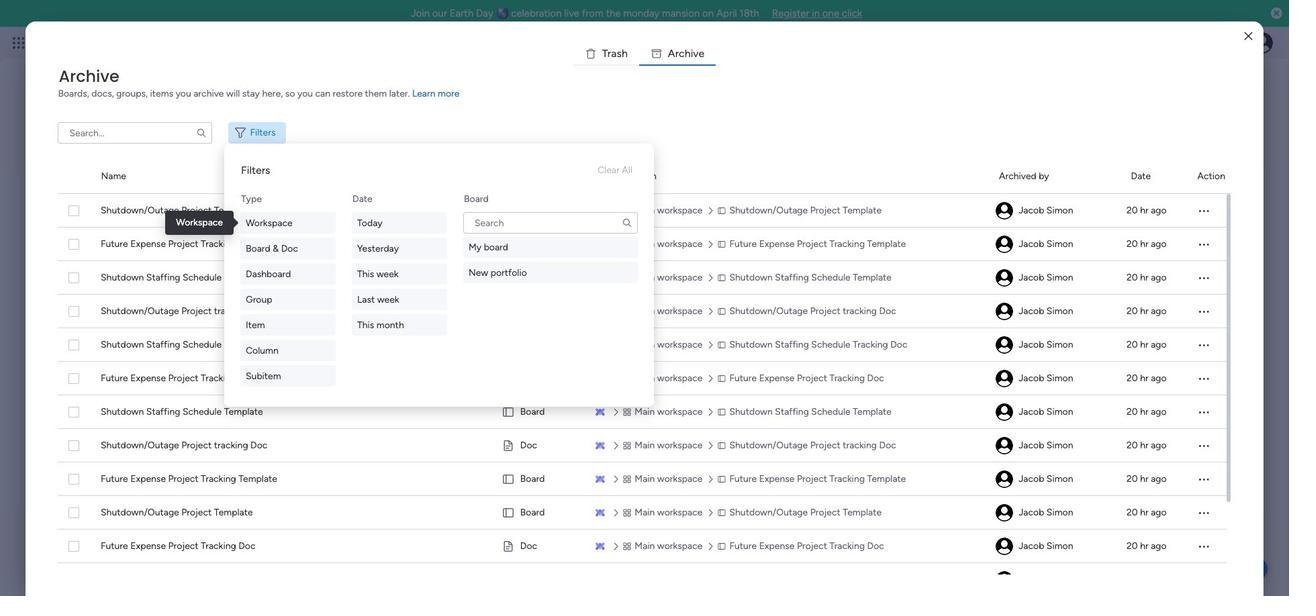 Task type: describe. For each thing, give the bounding box(es) containing it.
2 jacob simon image from the top
[[997, 337, 1014, 354]]

3 row from the top
[[58, 261, 1228, 295]]

close image
[[1245, 31, 1253, 41]]

1 column header from the left
[[101, 160, 487, 193]]

6 row from the top
[[58, 362, 1228, 396]]

menu image for 1st jacob simon icon from the top of the page
[[1198, 204, 1211, 218]]

1 row from the top
[[58, 194, 1228, 228]]

menu image for 1st jacob simon icon from the bottom
[[1198, 540, 1211, 554]]

2 column header from the left
[[597, 160, 983, 193]]

9 row from the top
[[58, 463, 1228, 496]]

4 jacob simon image from the top
[[997, 538, 1014, 556]]

3 column header from the left
[[1000, 160, 1115, 193]]

5 column header from the left
[[1198, 160, 1232, 193]]



Task type: locate. For each thing, give the bounding box(es) containing it.
0 vertical spatial search image
[[196, 128, 207, 138]]

1 vertical spatial search image
[[622, 218, 633, 228]]

row group
[[58, 160, 1232, 194]]

select product image
[[12, 36, 26, 50]]

Search for items in the recycle bin search field
[[58, 122, 213, 144]]

column header
[[101, 160, 487, 193], [597, 160, 983, 193], [1000, 160, 1115, 193], [1132, 160, 1182, 193], [1198, 160, 1232, 193]]

table
[[58, 160, 1232, 596]]

search image for search search box
[[622, 218, 633, 228]]

menu image
[[1198, 204, 1211, 218], [1198, 540, 1211, 554]]

3 jacob simon image from the top
[[997, 504, 1014, 522]]

None search field
[[58, 122, 213, 144]]

1 horizontal spatial search image
[[622, 218, 633, 228]]

5 row from the top
[[58, 328, 1228, 362]]

4 column header from the left
[[1132, 160, 1182, 193]]

2 menu image from the top
[[1198, 540, 1211, 554]]

None search field
[[463, 212, 638, 234]]

2 row from the top
[[58, 228, 1228, 261]]

0 horizontal spatial search image
[[196, 128, 207, 138]]

cell
[[502, 194, 579, 228], [996, 194, 1111, 228], [502, 228, 579, 261], [996, 228, 1111, 261], [1194, 228, 1228, 261], [502, 261, 579, 295], [996, 261, 1111, 295], [1194, 261, 1228, 295], [996, 295, 1111, 328], [1194, 295, 1228, 328], [996, 328, 1111, 362], [1194, 328, 1228, 362], [996, 362, 1111, 396], [1194, 362, 1228, 396], [502, 396, 579, 429], [996, 396, 1111, 429], [1194, 396, 1228, 429], [502, 429, 579, 463], [996, 429, 1111, 463], [1194, 429, 1228, 463], [502, 463, 579, 496], [996, 463, 1111, 496], [1194, 463, 1228, 496], [502, 496, 579, 530], [996, 496, 1111, 530], [1194, 496, 1228, 530], [502, 530, 579, 564], [996, 530, 1111, 564], [58, 564, 85, 596], [595, 564, 980, 596], [996, 564, 1111, 596], [1194, 564, 1228, 596]]

1 menu image from the top
[[1198, 204, 1211, 218]]

1 vertical spatial menu image
[[1198, 540, 1211, 554]]

10 row from the top
[[58, 496, 1228, 530]]

search image for the search for items in the recycle bin search field
[[196, 128, 207, 138]]

Search search field
[[463, 212, 638, 234]]

4 row from the top
[[58, 295, 1228, 328]]

11 row from the top
[[58, 530, 1228, 564]]

0 vertical spatial menu image
[[1198, 204, 1211, 218]]

row
[[58, 194, 1228, 228], [58, 228, 1228, 261], [58, 261, 1228, 295], [58, 295, 1228, 328], [58, 328, 1228, 362], [58, 362, 1228, 396], [58, 396, 1228, 429], [58, 429, 1228, 463], [58, 463, 1228, 496], [58, 496, 1228, 530], [58, 530, 1228, 564], [58, 564, 1228, 596]]

jacob simon image
[[997, 202, 1014, 220], [997, 337, 1014, 354], [997, 504, 1014, 522], [997, 538, 1014, 556]]

12 row from the top
[[58, 564, 1228, 596]]

jacob simon image
[[1252, 32, 1274, 54], [997, 236, 1014, 253], [997, 269, 1014, 287], [997, 303, 1014, 320], [997, 370, 1014, 388], [997, 404, 1014, 421], [997, 437, 1014, 455], [997, 471, 1014, 488]]

search image
[[196, 128, 207, 138], [622, 218, 633, 228]]

8 row from the top
[[58, 429, 1228, 463]]

1 jacob simon image from the top
[[997, 202, 1014, 220]]

7 row from the top
[[58, 396, 1228, 429]]



Task type: vqa. For each thing, say whether or not it's contained in the screenshot.
1st The Due from the bottom of the page
no



